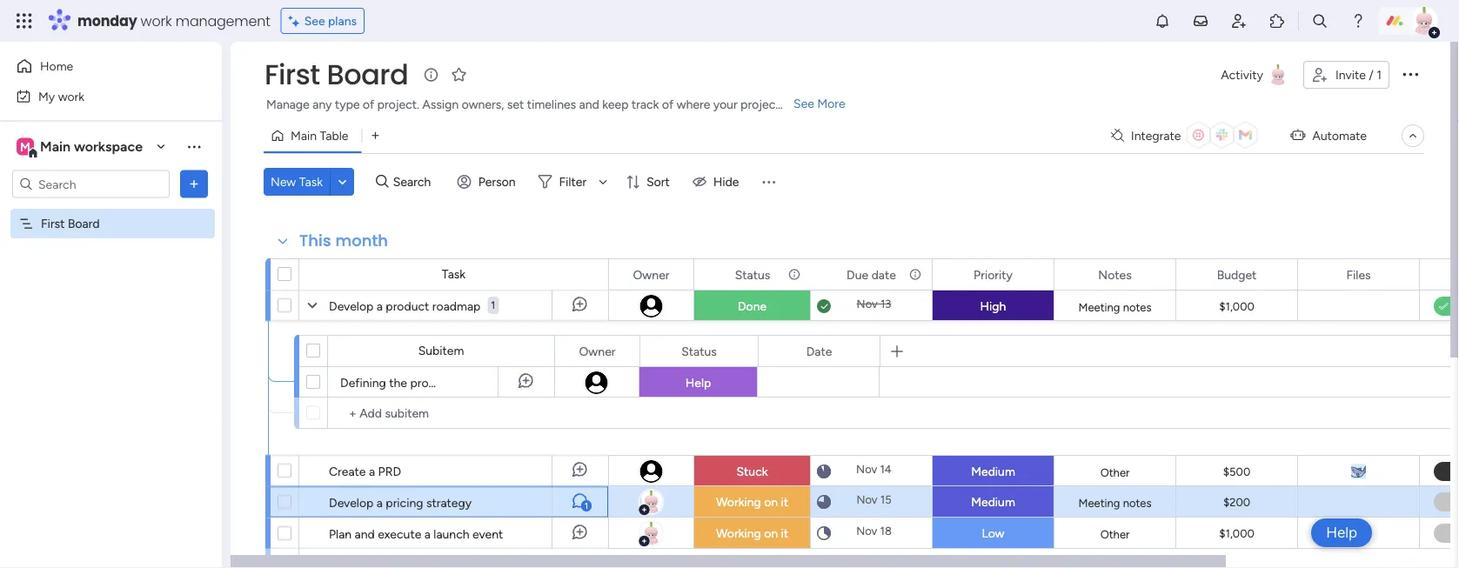 Task type: vqa. For each thing, say whether or not it's contained in the screenshot.
Management
yes



Task type: describe. For each thing, give the bounding box(es) containing it.
see for see more
[[794, 96, 815, 111]]

15
[[881, 493, 892, 507]]

automate
[[1313, 128, 1367, 143]]

activity
[[1221, 67, 1264, 82]]

milestones.
[[574, 375, 635, 390]]

activity button
[[1214, 61, 1297, 89]]

set
[[507, 97, 524, 112]]

1 vertical spatial and
[[550, 375, 571, 390]]

plan
[[329, 527, 352, 541]]

nov 13
[[857, 297, 892, 311]]

1 working from the top
[[716, 495, 761, 510]]

invite / 1
[[1336, 67, 1382, 82]]

goals,
[[465, 375, 497, 390]]

date
[[872, 267, 896, 282]]

status for the bottommost status 'field'
[[682, 344, 717, 359]]

see plans
[[304, 13, 357, 28]]

main table
[[291, 128, 349, 143]]

nov for nov 14
[[857, 463, 878, 477]]

2 horizontal spatial and
[[579, 97, 600, 112]]

1 medium from the top
[[972, 464, 1016, 479]]

2 meeting from the top
[[1079, 496, 1121, 510]]

work for monday
[[141, 11, 172, 30]]

monday work management
[[77, 11, 270, 30]]

invite / 1 button
[[1304, 61, 1390, 89]]

main for main table
[[291, 128, 317, 143]]

$200
[[1224, 496, 1251, 510]]

see more link
[[792, 95, 848, 112]]

nov for nov 15
[[857, 493, 878, 507]]

2 on from the top
[[764, 526, 778, 541]]

execute
[[378, 527, 422, 541]]

launch
[[434, 527, 470, 541]]

due
[[847, 267, 869, 282]]

manage
[[266, 97, 310, 112]]

low
[[982, 526, 1005, 541]]

see for see plans
[[304, 13, 325, 28]]

due date
[[847, 267, 896, 282]]

autopilot image
[[1291, 124, 1306, 146]]

Due date field
[[843, 265, 901, 284]]

1 $1,000 from the top
[[1220, 300, 1255, 314]]

1 vertical spatial 1
[[491, 299, 496, 312]]

0 horizontal spatial help
[[686, 376, 711, 390]]

date
[[807, 344, 832, 359]]

help button
[[1312, 519, 1373, 547]]

defining
[[340, 375, 386, 390]]

my work
[[38, 89, 85, 104]]

2 of from the left
[[662, 97, 674, 112]]

files
[[1347, 267, 1371, 282]]

0 vertical spatial first
[[265, 55, 320, 94]]

my work button
[[10, 82, 187, 110]]

first board inside first board list box
[[41, 216, 100, 231]]

18
[[880, 524, 892, 538]]

plans
[[328, 13, 357, 28]]

select product image
[[16, 12, 33, 30]]

owner for the rightmost owner field
[[633, 267, 670, 282]]

Search in workspace field
[[37, 174, 145, 194]]

nov 15
[[857, 493, 892, 507]]

owners,
[[462, 97, 504, 112]]

home button
[[10, 52, 187, 80]]

ruby anderson image
[[1411, 7, 1439, 35]]

my
[[38, 89, 55, 104]]

$500
[[1224, 465, 1251, 479]]

main for main workspace
[[40, 138, 71, 155]]

project
[[741, 97, 780, 112]]

menu image
[[760, 173, 778, 191]]

notifications image
[[1154, 12, 1172, 30]]

0 horizontal spatial and
[[355, 527, 375, 541]]

new task
[[271, 175, 323, 189]]

person
[[478, 175, 516, 189]]

Notes field
[[1094, 265, 1137, 284]]

defining the product's goals, features, and milestones.
[[340, 375, 635, 390]]

type
[[335, 97, 360, 112]]

create a prd
[[329, 464, 401, 479]]

high
[[981, 299, 1007, 314]]

filter button
[[531, 168, 614, 196]]

2 meeting notes from the top
[[1079, 496, 1152, 510]]

table
[[320, 128, 349, 143]]

1 working on it from the top
[[716, 495, 789, 510]]

1 it from the top
[[781, 495, 789, 510]]

1 notes from the top
[[1123, 300, 1152, 314]]

first board list box
[[0, 205, 222, 474]]

a for pricing
[[377, 495, 383, 510]]

Files field
[[1343, 265, 1376, 284]]

see plans button
[[281, 8, 365, 34]]

new
[[271, 175, 296, 189]]

keep
[[603, 97, 629, 112]]

add to favorites image
[[450, 66, 468, 83]]

dapulse checkmark sign image
[[1440, 297, 1449, 318]]

main table button
[[264, 122, 362, 150]]

add view image
[[372, 129, 379, 142]]

develop a product roadmap
[[329, 299, 481, 313]]

1 of from the left
[[363, 97, 374, 112]]

a for product
[[377, 299, 383, 313]]

done
[[738, 299, 767, 314]]

This month field
[[295, 230, 393, 252]]

filter
[[559, 175, 587, 189]]

2 vertical spatial 1
[[585, 501, 589, 511]]

1 horizontal spatial first board
[[265, 55, 408, 94]]

product's
[[410, 375, 462, 390]]

assign
[[423, 97, 459, 112]]

Priority field
[[970, 265, 1017, 284]]

1 vertical spatial 1 button
[[552, 487, 608, 518]]

monday
[[77, 11, 137, 30]]

v2 search image
[[376, 172, 389, 192]]

arrow down image
[[593, 171, 614, 192]]

inbox image
[[1192, 12, 1210, 30]]

month
[[335, 230, 388, 252]]

1 meeting from the top
[[1079, 300, 1121, 314]]

hide button
[[686, 168, 750, 196]]

work for my
[[58, 89, 85, 104]]

v2 done deadline image
[[817, 298, 831, 315]]

2 medium from the top
[[972, 495, 1016, 510]]

0 vertical spatial status field
[[731, 265, 775, 284]]

1 horizontal spatial board
[[327, 55, 408, 94]]

features,
[[500, 375, 547, 390]]

1 meeting notes from the top
[[1079, 300, 1152, 314]]

create
[[329, 464, 366, 479]]

home
[[40, 59, 73, 74]]

1 inside button
[[1377, 67, 1382, 82]]

status for status 'field' to the top
[[735, 267, 771, 282]]

workspace selection element
[[17, 136, 145, 159]]

m
[[20, 139, 30, 154]]



Task type: locate. For each thing, give the bounding box(es) containing it.
apps image
[[1269, 12, 1286, 30]]

workspace
[[74, 138, 143, 155]]

any
[[313, 97, 332, 112]]

help inside button
[[1327, 524, 1358, 542]]

0 horizontal spatial status field
[[677, 342, 721, 361]]

nov left the 13
[[857, 297, 878, 311]]

1 on from the top
[[764, 495, 778, 510]]

0 vertical spatial owner field
[[629, 265, 674, 284]]

1 horizontal spatial column information image
[[909, 268, 923, 282]]

0 horizontal spatial board
[[68, 216, 100, 231]]

develop a pricing strategy
[[329, 495, 472, 510]]

1 develop from the top
[[329, 299, 374, 313]]

product
[[386, 299, 429, 313]]

1 horizontal spatial task
[[442, 267, 466, 282]]

budget
[[1217, 267, 1257, 282]]

other
[[1101, 466, 1130, 480], [1101, 527, 1130, 541]]

1 vertical spatial owner
[[579, 344, 616, 359]]

strategy
[[426, 495, 472, 510]]

1 horizontal spatial owner
[[633, 267, 670, 282]]

a left pricing
[[377, 495, 383, 510]]

2 develop from the top
[[329, 495, 374, 510]]

1 vertical spatial status
[[682, 344, 717, 359]]

0 horizontal spatial see
[[304, 13, 325, 28]]

nov 14
[[857, 463, 892, 477]]

work inside button
[[58, 89, 85, 104]]

and
[[579, 97, 600, 112], [550, 375, 571, 390], [355, 527, 375, 541]]

0 horizontal spatial first board
[[41, 216, 100, 231]]

where
[[677, 97, 711, 112]]

0 vertical spatial working
[[716, 495, 761, 510]]

column information image left due
[[788, 268, 802, 282]]

dapulse integrations image
[[1112, 129, 1125, 142]]

0 vertical spatial meeting
[[1079, 300, 1121, 314]]

First Board field
[[260, 55, 413, 94]]

0 vertical spatial on
[[764, 495, 778, 510]]

0 vertical spatial task
[[299, 175, 323, 189]]

+ Add subitem text field
[[337, 403, 518, 424]]

options image right /
[[1401, 63, 1421, 84]]

develop for develop a pricing strategy
[[329, 495, 374, 510]]

board down search in workspace field
[[68, 216, 100, 231]]

pricing
[[386, 495, 423, 510]]

meeting
[[1079, 300, 1121, 314], [1079, 496, 1121, 510]]

develop
[[329, 299, 374, 313], [329, 495, 374, 510]]

develop left product
[[329, 299, 374, 313]]

of right track
[[662, 97, 674, 112]]

invite members image
[[1231, 12, 1248, 30]]

1 horizontal spatial see
[[794, 96, 815, 111]]

integrate
[[1131, 128, 1182, 143]]

angle down image
[[338, 175, 347, 188]]

more
[[818, 96, 846, 111]]

2 notes from the top
[[1123, 496, 1152, 510]]

1 vertical spatial it
[[781, 526, 789, 541]]

13
[[881, 297, 892, 311]]

0 vertical spatial develop
[[329, 299, 374, 313]]

0 vertical spatial and
[[579, 97, 600, 112]]

1 other from the top
[[1101, 466, 1130, 480]]

1 horizontal spatial status
[[735, 267, 771, 282]]

develop down create
[[329, 495, 374, 510]]

collapse board header image
[[1407, 129, 1421, 143]]

1 horizontal spatial main
[[291, 128, 317, 143]]

0 vertical spatial medium
[[972, 464, 1016, 479]]

track
[[632, 97, 659, 112]]

first board down search in workspace field
[[41, 216, 100, 231]]

1 vertical spatial $1,000
[[1220, 527, 1255, 541]]

2 $1,000 from the top
[[1220, 527, 1255, 541]]

1 vertical spatial notes
[[1123, 496, 1152, 510]]

0 vertical spatial board
[[327, 55, 408, 94]]

priority
[[974, 267, 1013, 282]]

2 vertical spatial and
[[355, 527, 375, 541]]

0 horizontal spatial main
[[40, 138, 71, 155]]

stands.
[[783, 97, 822, 112]]

0 horizontal spatial 1 button
[[488, 290, 499, 321]]

main workspace
[[40, 138, 143, 155]]

task up "roadmap"
[[442, 267, 466, 282]]

1 vertical spatial on
[[764, 526, 778, 541]]

2 working from the top
[[716, 526, 761, 541]]

main right workspace icon
[[40, 138, 71, 155]]

show board description image
[[421, 66, 442, 84]]

4 nov from the top
[[857, 524, 878, 538]]

0 horizontal spatial owner field
[[575, 342, 620, 361]]

1 vertical spatial owner field
[[575, 342, 620, 361]]

1 vertical spatial meeting notes
[[1079, 496, 1152, 510]]

meeting notes
[[1079, 300, 1152, 314], [1079, 496, 1152, 510]]

1 vertical spatial working on it
[[716, 526, 789, 541]]

management
[[176, 11, 270, 30]]

1 vertical spatial first
[[41, 216, 65, 231]]

Status field
[[731, 265, 775, 284], [677, 342, 721, 361]]

of
[[363, 97, 374, 112], [662, 97, 674, 112]]

1 vertical spatial see
[[794, 96, 815, 111]]

first board up type
[[265, 55, 408, 94]]

1
[[1377, 67, 1382, 82], [491, 299, 496, 312], [585, 501, 589, 511]]

0 vertical spatial status
[[735, 267, 771, 282]]

1 vertical spatial working
[[716, 526, 761, 541]]

board up type
[[327, 55, 408, 94]]

roadmap
[[432, 299, 481, 313]]

nov 18
[[857, 524, 892, 538]]

1 horizontal spatial work
[[141, 11, 172, 30]]

column information image right 'date'
[[909, 268, 923, 282]]

option
[[0, 208, 222, 212]]

owner
[[633, 267, 670, 282], [579, 344, 616, 359]]

$1,000 down the $200
[[1220, 527, 1255, 541]]

3 nov from the top
[[857, 493, 878, 507]]

project.
[[377, 97, 420, 112]]

0 horizontal spatial work
[[58, 89, 85, 104]]

0 horizontal spatial 1
[[491, 299, 496, 312]]

0 vertical spatial work
[[141, 11, 172, 30]]

1 horizontal spatial status field
[[731, 265, 775, 284]]

sort
[[647, 175, 670, 189]]

person button
[[451, 168, 526, 196]]

subitem
[[418, 343, 464, 358]]

1 horizontal spatial of
[[662, 97, 674, 112]]

1 horizontal spatial 1 button
[[552, 487, 608, 518]]

$1,000 down budget on the top of the page
[[1220, 300, 1255, 314]]

see more
[[794, 96, 846, 111]]

this month
[[299, 230, 388, 252]]

nov for nov 13
[[857, 297, 878, 311]]

1 horizontal spatial options image
[[1401, 63, 1421, 84]]

a left product
[[377, 299, 383, 313]]

it
[[781, 495, 789, 510], [781, 526, 789, 541]]

prd
[[378, 464, 401, 479]]

invite
[[1336, 67, 1366, 82]]

options image down workspace options icon on the left of the page
[[185, 175, 203, 193]]

see left the plans
[[304, 13, 325, 28]]

0 horizontal spatial first
[[41, 216, 65, 231]]

0 vertical spatial see
[[304, 13, 325, 28]]

task right the new
[[299, 175, 323, 189]]

work right monday
[[141, 11, 172, 30]]

medium
[[972, 464, 1016, 479], [972, 495, 1016, 510]]

0 horizontal spatial column information image
[[788, 268, 802, 282]]

1 vertical spatial meeting
[[1079, 496, 1121, 510]]

the
[[389, 375, 407, 390]]

of right type
[[363, 97, 374, 112]]

0 horizontal spatial status
[[682, 344, 717, 359]]

notes
[[1123, 300, 1152, 314], [1123, 496, 1152, 510]]

a left "launch"
[[425, 527, 431, 541]]

2 column information image from the left
[[909, 268, 923, 282]]

0 horizontal spatial owner
[[579, 344, 616, 359]]

board inside list box
[[68, 216, 100, 231]]

1 vertical spatial help
[[1327, 524, 1358, 542]]

and right features,
[[550, 375, 571, 390]]

help
[[686, 376, 711, 390], [1327, 524, 1358, 542]]

0 vertical spatial other
[[1101, 466, 1130, 480]]

hide
[[714, 175, 739, 189]]

workspace image
[[17, 137, 34, 156]]

work right my
[[58, 89, 85, 104]]

0 vertical spatial 1 button
[[488, 290, 499, 321]]

0 vertical spatial meeting notes
[[1079, 300, 1152, 314]]

no file image
[[1351, 492, 1366, 513]]

2 other from the top
[[1101, 527, 1130, 541]]

Date field
[[802, 342, 837, 361]]

1 vertical spatial status field
[[677, 342, 721, 361]]

$1,000
[[1220, 300, 1255, 314], [1220, 527, 1255, 541]]

0 vertical spatial notes
[[1123, 300, 1152, 314]]

work
[[141, 11, 172, 30], [58, 89, 85, 104]]

0 horizontal spatial options image
[[185, 175, 203, 193]]

plan and execute a launch event
[[329, 527, 503, 541]]

first inside list box
[[41, 216, 65, 231]]

sort button
[[619, 168, 681, 196]]

see inside button
[[304, 13, 325, 28]]

and left 'keep'
[[579, 97, 600, 112]]

2 nov from the top
[[857, 463, 878, 477]]

and right plan
[[355, 527, 375, 541]]

see
[[304, 13, 325, 28], [794, 96, 815, 111]]

0 vertical spatial 1
[[1377, 67, 1382, 82]]

2 it from the top
[[781, 526, 789, 541]]

task
[[299, 175, 323, 189], [442, 267, 466, 282]]

0 vertical spatial $1,000
[[1220, 300, 1255, 314]]

0 vertical spatial first board
[[265, 55, 408, 94]]

1 vertical spatial develop
[[329, 495, 374, 510]]

working
[[716, 495, 761, 510], [716, 526, 761, 541]]

a left prd on the left of the page
[[369, 464, 375, 479]]

Search field
[[389, 170, 441, 194]]

stuck
[[737, 464, 768, 479]]

column information image for due date
[[909, 268, 923, 282]]

nov left 18
[[857, 524, 878, 538]]

0 vertical spatial options image
[[1401, 63, 1421, 84]]

1 horizontal spatial help
[[1327, 524, 1358, 542]]

2 working on it from the top
[[716, 526, 789, 541]]

1 vertical spatial work
[[58, 89, 85, 104]]

1 vertical spatial options image
[[185, 175, 203, 193]]

/
[[1369, 67, 1374, 82]]

develop for develop a product roadmap
[[329, 299, 374, 313]]

14
[[880, 463, 892, 477]]

1 vertical spatial other
[[1101, 527, 1130, 541]]

Budget field
[[1213, 265, 1262, 284]]

1 horizontal spatial and
[[550, 375, 571, 390]]

2 horizontal spatial 1
[[1377, 67, 1382, 82]]

search everything image
[[1312, 12, 1329, 30]]

a for prd
[[369, 464, 375, 479]]

1 vertical spatial task
[[442, 267, 466, 282]]

options image
[[1401, 63, 1421, 84], [185, 175, 203, 193]]

nov for nov 18
[[857, 524, 878, 538]]

main left table
[[291, 128, 317, 143]]

nov left 15
[[857, 493, 878, 507]]

workspace options image
[[185, 138, 203, 155]]

see left more
[[794, 96, 815, 111]]

manage any type of project. assign owners, set timelines and keep track of where your project stands.
[[266, 97, 822, 112]]

a
[[377, 299, 383, 313], [369, 464, 375, 479], [377, 495, 383, 510], [425, 527, 431, 541]]

1 vertical spatial first board
[[41, 216, 100, 231]]

1 horizontal spatial owner field
[[629, 265, 674, 284]]

main inside workspace selection element
[[40, 138, 71, 155]]

task inside "button"
[[299, 175, 323, 189]]

0 vertical spatial working on it
[[716, 495, 789, 510]]

1 horizontal spatial first
[[265, 55, 320, 94]]

your
[[714, 97, 738, 112]]

new task button
[[264, 168, 330, 196]]

0 horizontal spatial of
[[363, 97, 374, 112]]

first up manage
[[265, 55, 320, 94]]

main inside button
[[291, 128, 317, 143]]

column information image for status
[[788, 268, 802, 282]]

working on it
[[716, 495, 789, 510], [716, 526, 789, 541]]

0 vertical spatial it
[[781, 495, 789, 510]]

column information image
[[788, 268, 802, 282], [909, 268, 923, 282]]

1 button
[[488, 290, 499, 321], [552, 487, 608, 518]]

1 column information image from the left
[[788, 268, 802, 282]]

first down search in workspace field
[[41, 216, 65, 231]]

help image
[[1350, 12, 1367, 30]]

event
[[473, 527, 503, 541]]

1 nov from the top
[[857, 297, 878, 311]]

0 vertical spatial owner
[[633, 267, 670, 282]]

0 vertical spatial help
[[686, 376, 711, 390]]

1 vertical spatial medium
[[972, 495, 1016, 510]]

this
[[299, 230, 331, 252]]

timelines
[[527, 97, 576, 112]]

0 horizontal spatial task
[[299, 175, 323, 189]]

notes
[[1099, 267, 1132, 282]]

1 horizontal spatial 1
[[585, 501, 589, 511]]

Owner field
[[629, 265, 674, 284], [575, 342, 620, 361]]

nov left 14
[[857, 463, 878, 477]]

1 vertical spatial board
[[68, 216, 100, 231]]

owner for owner field to the left
[[579, 344, 616, 359]]



